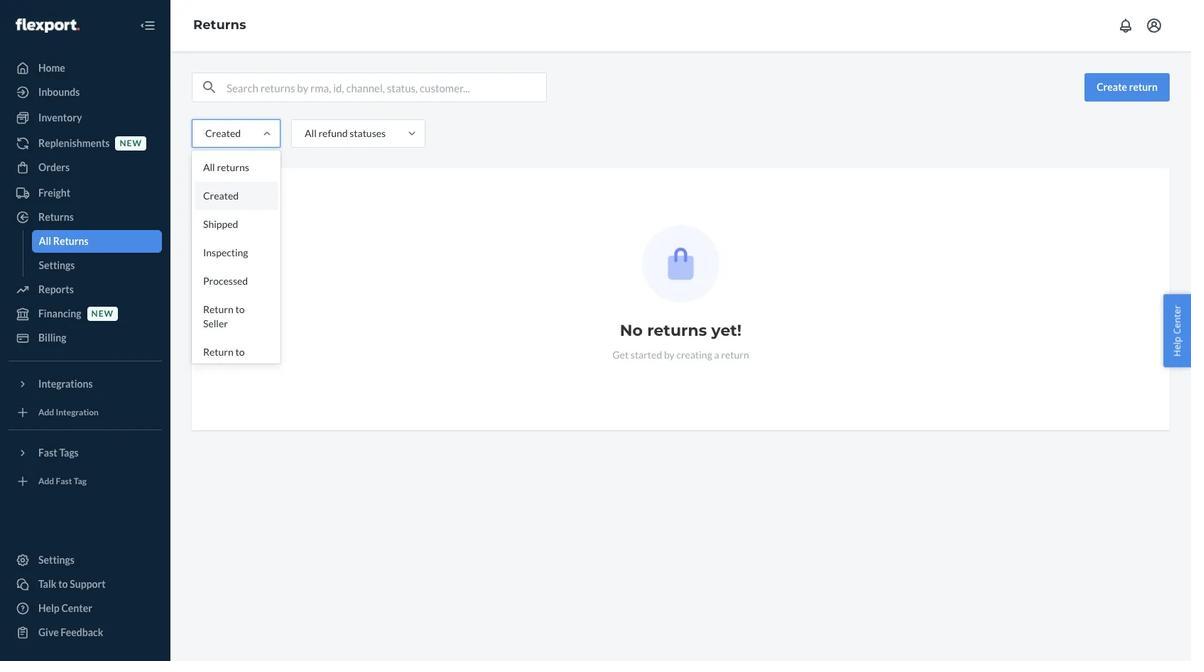 Task type: vqa. For each thing, say whether or not it's contained in the screenshot.
return to the bottom
yes



Task type: describe. For each thing, give the bounding box(es) containing it.
fast inside dropdown button
[[38, 447, 57, 459]]

open notifications image
[[1118, 17, 1135, 34]]

all returns
[[203, 161, 249, 173]]

create
[[1097, 81, 1128, 93]]

a
[[715, 349, 720, 361]]

return for customer
[[203, 346, 234, 358]]

return to customer
[[203, 346, 245, 372]]

no
[[620, 321, 643, 340]]

home link
[[9, 57, 162, 80]]

center inside help center button
[[1172, 305, 1184, 334]]

give
[[38, 627, 59, 639]]

0 vertical spatial created
[[205, 127, 241, 139]]

tags
[[59, 447, 79, 459]]

1 settings from the top
[[39, 259, 75, 271]]

help center link
[[9, 598, 162, 620]]

integration
[[56, 408, 99, 418]]

add integration link
[[9, 402, 162, 424]]

to for customer
[[236, 346, 245, 358]]

add fast tag
[[38, 476, 87, 487]]

tag
[[74, 476, 87, 487]]

help center inside help center "link"
[[38, 603, 92, 615]]

create return
[[1097, 81, 1158, 93]]

help inside "link"
[[38, 603, 60, 615]]

get
[[613, 349, 629, 361]]

all for all returns
[[39, 235, 51, 247]]

inbounds
[[38, 86, 80, 98]]

talk to support button
[[9, 574, 162, 596]]

new for replenishments
[[120, 138, 142, 149]]

get started by creating a return
[[613, 349, 750, 361]]

inspecting
[[203, 247, 248, 259]]

integrations
[[38, 378, 93, 390]]

2 settings from the top
[[38, 554, 75, 566]]

shipped
[[203, 218, 238, 230]]

1 vertical spatial returns link
[[9, 206, 162, 229]]

1 vertical spatial fast
[[56, 476, 72, 487]]

0 horizontal spatial return
[[722, 349, 750, 361]]

customer
[[203, 360, 244, 372]]

help center button
[[1164, 294, 1192, 367]]

billing
[[38, 332, 66, 344]]

fast tags button
[[9, 442, 162, 465]]

add fast tag link
[[9, 470, 162, 493]]

home
[[38, 62, 65, 74]]

orders link
[[9, 156, 162, 179]]

inbounds link
[[9, 81, 162, 104]]

reports link
[[9, 279, 162, 301]]



Task type: locate. For each thing, give the bounding box(es) containing it.
0 vertical spatial add
[[38, 408, 54, 418]]

1 vertical spatial all
[[203, 161, 215, 173]]

help
[[1172, 337, 1184, 357], [38, 603, 60, 615]]

to right talk
[[58, 579, 68, 591]]

feedback
[[61, 627, 103, 639]]

give feedback button
[[9, 622, 162, 645]]

created
[[205, 127, 241, 139], [203, 190, 239, 202]]

open account menu image
[[1146, 17, 1163, 34]]

0 vertical spatial help center
[[1172, 305, 1184, 357]]

new down reports link
[[91, 309, 114, 319]]

2 vertical spatial all
[[39, 235, 51, 247]]

return inside return to customer
[[203, 346, 234, 358]]

0 vertical spatial settings
[[39, 259, 75, 271]]

reports
[[38, 284, 74, 296]]

1 vertical spatial return
[[722, 349, 750, 361]]

1 horizontal spatial returns link
[[193, 17, 246, 33]]

settings link down all returns "link"
[[32, 254, 162, 277]]

talk
[[38, 579, 56, 591]]

all returns
[[39, 235, 89, 247]]

empty list image
[[642, 225, 720, 303]]

return
[[1130, 81, 1158, 93], [722, 349, 750, 361]]

all for all returns
[[203, 161, 215, 173]]

return up customer
[[203, 346, 234, 358]]

all
[[305, 127, 317, 139], [203, 161, 215, 173], [39, 235, 51, 247]]

support
[[70, 579, 106, 591]]

billing link
[[9, 327, 162, 350]]

0 horizontal spatial all
[[39, 235, 51, 247]]

returns inside "link"
[[53, 235, 89, 247]]

0 horizontal spatial new
[[91, 309, 114, 319]]

by
[[664, 349, 675, 361]]

2 horizontal spatial all
[[305, 127, 317, 139]]

to down processed
[[236, 303, 245, 316]]

give feedback
[[38, 627, 103, 639]]

seller
[[203, 318, 228, 330]]

returns link
[[193, 17, 246, 33], [9, 206, 162, 229]]

financing
[[38, 308, 81, 320]]

created up the shipped
[[203, 190, 239, 202]]

help center
[[1172, 305, 1184, 357], [38, 603, 92, 615]]

returns up get started by creating a return
[[648, 321, 707, 340]]

0 vertical spatial return
[[203, 303, 234, 316]]

to for seller
[[236, 303, 245, 316]]

creating
[[677, 349, 713, 361]]

settings up reports
[[39, 259, 75, 271]]

1 vertical spatial return
[[203, 346, 234, 358]]

all down freight
[[39, 235, 51, 247]]

return up seller
[[203, 303, 234, 316]]

help center inside help center button
[[1172, 305, 1184, 357]]

replenishments
[[38, 137, 110, 149]]

settings up talk
[[38, 554, 75, 566]]

add integration
[[38, 408, 99, 418]]

statuses
[[350, 127, 386, 139]]

0 vertical spatial center
[[1172, 305, 1184, 334]]

talk to support
[[38, 579, 106, 591]]

1 vertical spatial returns
[[38, 211, 74, 223]]

return right the create
[[1130, 81, 1158, 93]]

freight
[[38, 187, 70, 199]]

0 horizontal spatial help
[[38, 603, 60, 615]]

1 horizontal spatial new
[[120, 138, 142, 149]]

freight link
[[9, 182, 162, 205]]

1 vertical spatial help
[[38, 603, 60, 615]]

returns for all
[[217, 161, 249, 173]]

all refund statuses
[[305, 127, 386, 139]]

all for all refund statuses
[[305, 127, 317, 139]]

to for support
[[58, 579, 68, 591]]

returns up the shipped
[[217, 161, 249, 173]]

all up the shipped
[[203, 161, 215, 173]]

0 vertical spatial returns
[[217, 161, 249, 173]]

0 vertical spatial to
[[236, 303, 245, 316]]

Search returns by rma, id, channel, status, customer... text field
[[227, 73, 547, 102]]

0 horizontal spatial help center
[[38, 603, 92, 615]]

to inside talk to support button
[[58, 579, 68, 591]]

1 vertical spatial add
[[38, 476, 54, 487]]

inventory
[[38, 112, 82, 124]]

2 vertical spatial returns
[[53, 235, 89, 247]]

create return button
[[1085, 73, 1171, 102]]

fast
[[38, 447, 57, 459], [56, 476, 72, 487]]

1 vertical spatial settings
[[38, 554, 75, 566]]

add for add integration
[[38, 408, 54, 418]]

0 vertical spatial settings link
[[32, 254, 162, 277]]

1 vertical spatial center
[[61, 603, 92, 615]]

no returns yet!
[[620, 321, 742, 340]]

add down fast tags
[[38, 476, 54, 487]]

0 horizontal spatial returns link
[[9, 206, 162, 229]]

2 vertical spatial to
[[58, 579, 68, 591]]

new
[[120, 138, 142, 149], [91, 309, 114, 319]]

2 add from the top
[[38, 476, 54, 487]]

0 horizontal spatial returns
[[217, 161, 249, 173]]

1 vertical spatial created
[[203, 190, 239, 202]]

add
[[38, 408, 54, 418], [38, 476, 54, 487]]

1 return from the top
[[203, 303, 234, 316]]

to up customer
[[236, 346, 245, 358]]

to
[[236, 303, 245, 316], [236, 346, 245, 358], [58, 579, 68, 591]]

center
[[1172, 305, 1184, 334], [61, 603, 92, 615]]

settings link
[[32, 254, 162, 277], [9, 549, 162, 572]]

add left the integration
[[38, 408, 54, 418]]

1 horizontal spatial center
[[1172, 305, 1184, 334]]

return for seller
[[203, 303, 234, 316]]

returns for no
[[648, 321, 707, 340]]

1 horizontal spatial returns
[[648, 321, 707, 340]]

to inside the return to seller
[[236, 303, 245, 316]]

processed
[[203, 275, 248, 287]]

all inside all returns "link"
[[39, 235, 51, 247]]

flexport logo image
[[16, 18, 79, 32]]

inventory link
[[9, 107, 162, 129]]

0 horizontal spatial center
[[61, 603, 92, 615]]

1 vertical spatial settings link
[[9, 549, 162, 572]]

return right a
[[722, 349, 750, 361]]

all returns link
[[32, 230, 162, 253]]

orders
[[38, 161, 70, 173]]

new up orders link
[[120, 138, 142, 149]]

0 vertical spatial returns link
[[193, 17, 246, 33]]

close navigation image
[[139, 17, 156, 34]]

1 horizontal spatial help center
[[1172, 305, 1184, 357]]

0 vertical spatial all
[[305, 127, 317, 139]]

refund
[[319, 127, 348, 139]]

return inside the return to seller
[[203, 303, 234, 316]]

1 vertical spatial new
[[91, 309, 114, 319]]

returns
[[193, 17, 246, 33], [38, 211, 74, 223], [53, 235, 89, 247]]

1 horizontal spatial return
[[1130, 81, 1158, 93]]

1 vertical spatial to
[[236, 346, 245, 358]]

return inside button
[[1130, 81, 1158, 93]]

returns
[[217, 161, 249, 173], [648, 321, 707, 340]]

fast left "tags"
[[38, 447, 57, 459]]

new for financing
[[91, 309, 114, 319]]

0 vertical spatial returns
[[193, 17, 246, 33]]

1 horizontal spatial all
[[203, 161, 215, 173]]

settings
[[39, 259, 75, 271], [38, 554, 75, 566]]

integrations button
[[9, 373, 162, 396]]

1 add from the top
[[38, 408, 54, 418]]

add for add fast tag
[[38, 476, 54, 487]]

fast left tag
[[56, 476, 72, 487]]

created up all returns
[[205, 127, 241, 139]]

settings link up support
[[9, 549, 162, 572]]

help inside button
[[1172, 337, 1184, 357]]

1 vertical spatial returns
[[648, 321, 707, 340]]

all left refund
[[305, 127, 317, 139]]

0 vertical spatial help
[[1172, 337, 1184, 357]]

0 vertical spatial fast
[[38, 447, 57, 459]]

center inside help center "link"
[[61, 603, 92, 615]]

1 horizontal spatial help
[[1172, 337, 1184, 357]]

0 vertical spatial new
[[120, 138, 142, 149]]

2 return from the top
[[203, 346, 234, 358]]

return
[[203, 303, 234, 316], [203, 346, 234, 358]]

to inside return to customer
[[236, 346, 245, 358]]

return to seller
[[203, 303, 245, 330]]

yet!
[[712, 321, 742, 340]]

0 vertical spatial return
[[1130, 81, 1158, 93]]

started
[[631, 349, 663, 361]]

1 vertical spatial help center
[[38, 603, 92, 615]]

fast tags
[[38, 447, 79, 459]]



